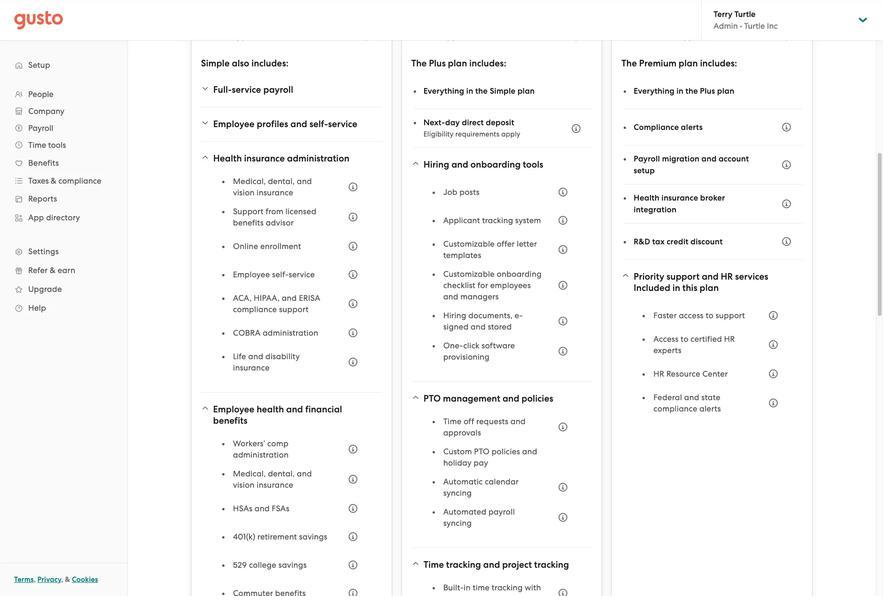 Task type: vqa. For each thing, say whether or not it's contained in the screenshot.
right TO
yes



Task type: locate. For each thing, give the bounding box(es) containing it.
0 horizontal spatial plus
[[429, 58, 446, 69]]

1 vertical spatial customizable
[[443, 269, 495, 279]]

privacy link
[[37, 575, 61, 584]]

1 vertical spatial dental,
[[268, 469, 295, 478]]

3 includes: from the left
[[700, 58, 737, 69]]

self- down full-service payroll dropdown button on the top left
[[310, 119, 328, 130]]

employee up aca,
[[233, 270, 270, 279]]

support down 'erisa'
[[279, 305, 309, 314]]

& right the taxes
[[51, 176, 56, 186]]

alerts down state
[[700, 404, 721, 413]]

home image
[[14, 11, 63, 29]]

full support up the plus plan includes:
[[424, 31, 469, 41]]

automated payroll syncing
[[443, 507, 515, 528]]

time for time tracking and project tracking
[[424, 559, 444, 570]]

hiring documents, e- signed and stored
[[443, 311, 523, 332]]

0 horizontal spatial full
[[213, 31, 227, 41]]

1 vertical spatial hiring
[[443, 311, 467, 320]]

full support up also
[[213, 31, 258, 41]]

simple left also
[[201, 58, 230, 69]]

and inside priority support and hr services included in this plan
[[702, 271, 719, 282]]

health insurance administration button
[[201, 147, 382, 170]]

support left +
[[676, 31, 705, 41]]

1 everything from the left
[[424, 86, 464, 96]]

0 vertical spatial payroll
[[263, 84, 293, 95]]

employee profiles and self-service
[[213, 119, 358, 130]]

help
[[28, 303, 46, 313]]

compliance down hipaa,
[[233, 305, 277, 314]]

0 vertical spatial compliance
[[58, 176, 101, 186]]

includes: for the premium plan includes:
[[700, 58, 737, 69]]

employee down full-
[[213, 119, 255, 130]]

list containing job posts
[[433, 182, 574, 370]]

0 vertical spatial policies
[[522, 393, 554, 404]]

0 horizontal spatial includes:
[[252, 58, 289, 69]]

terry
[[714, 9, 733, 19]]

2 vertical spatial administration
[[233, 450, 289, 460]]

1 vertical spatial medical,
[[233, 469, 266, 478]]

benefits up workers'
[[213, 415, 248, 426]]

1 vertical spatial time
[[443, 417, 462, 426]]

csm
[[714, 31, 732, 41]]

everything down premium
[[634, 86, 675, 96]]

payroll migration and account setup
[[634, 154, 749, 176]]

0 vertical spatial time
[[28, 140, 46, 150]]

medical,
[[233, 177, 266, 186], [233, 469, 266, 478]]

hr inside priority support and hr services included in this plan
[[721, 271, 733, 282]]

payroll inside 'automated payroll syncing'
[[489, 507, 515, 517]]

payroll down company
[[28, 123, 53, 133]]

upgrade link
[[9, 281, 118, 298]]

one-click software provisioning
[[443, 341, 515, 362]]

1 horizontal spatial compliance
[[233, 305, 277, 314]]

list containing faster access to support
[[643, 305, 784, 422]]

turtle
[[735, 9, 756, 19], [744, 21, 765, 31]]

employee inside employee profiles and self-service dropdown button
[[213, 119, 255, 130]]

list
[[0, 86, 127, 317], [223, 176, 363, 381], [433, 182, 574, 370], [643, 305, 784, 422], [433, 416, 574, 536], [223, 438, 363, 596]]

everything
[[424, 86, 464, 96], [634, 86, 675, 96]]

includes: right also
[[252, 58, 289, 69]]

apply
[[502, 130, 521, 138]]

compliance down "federal"
[[654, 404, 698, 413]]

0 horizontal spatial health
[[213, 153, 242, 164]]

1 vertical spatial tools
[[523, 159, 544, 170]]

health for health insurance administration
[[213, 153, 242, 164]]

pto up pay
[[474, 447, 490, 456]]

support
[[229, 31, 258, 41], [439, 31, 469, 41], [676, 31, 705, 41], [667, 271, 700, 282], [279, 305, 309, 314], [716, 311, 745, 320]]

1 the from the left
[[411, 58, 427, 69]]

1 medical, from the top
[[233, 177, 266, 186]]

time up approvals at the right of page
[[443, 417, 462, 426]]

2 horizontal spatial includes:
[[700, 58, 737, 69]]

0 vertical spatial pto
[[424, 393, 441, 404]]

0 vertical spatial medical,
[[233, 177, 266, 186]]

hr inside access to certified hr experts
[[724, 334, 735, 344]]

1 vertical spatial health
[[634, 193, 660, 203]]

0 vertical spatial dental,
[[268, 177, 295, 186]]

2 vertical spatial &
[[65, 575, 70, 584]]

alerts up "migration"
[[681, 122, 703, 132]]

1 vertical spatial compliance
[[233, 305, 277, 314]]

2 horizontal spatial service
[[328, 119, 358, 130]]

r&d tax credit discount
[[634, 237, 723, 247]]

payroll up profiles in the left of the page
[[263, 84, 293, 95]]

time
[[28, 140, 46, 150], [443, 417, 462, 426], [424, 559, 444, 570]]

benefits
[[28, 158, 59, 168]]

list containing people
[[0, 86, 127, 317]]

customizable inside the customizable offer letter templates
[[443, 239, 495, 249]]

alerts inside federal and state compliance alerts
[[700, 404, 721, 413]]

in for everything in the simple plan
[[466, 86, 473, 96]]

insurance up integration
[[662, 193, 699, 203]]

refer
[[28, 266, 48, 275]]

2 horizontal spatial compliance
[[654, 404, 698, 413]]

management
[[443, 393, 501, 404]]

support up simple also includes:
[[229, 31, 258, 41]]

fsas
[[272, 504, 290, 513]]

savings
[[299, 532, 327, 542], [279, 560, 307, 570]]

payroll up setup
[[634, 154, 660, 164]]

0 horizontal spatial policies
[[492, 447, 520, 456]]

services
[[735, 271, 769, 282]]

& inside 'dropdown button'
[[51, 176, 56, 186]]

1 syncing from the top
[[443, 488, 472, 498]]

in left this
[[673, 283, 681, 293]]

the up direct
[[475, 86, 488, 96]]

1 vertical spatial simple
[[490, 86, 516, 96]]

employee health and financial benefits
[[213, 404, 342, 426]]

built-in time tracking with geolocation
[[443, 583, 541, 596]]

1 horizontal spatial plus
[[700, 86, 715, 96]]

1 customizable from the top
[[443, 239, 495, 249]]

2 the from the left
[[622, 58, 637, 69]]

employees
[[490, 281, 531, 290]]

1 horizontal spatial payroll
[[634, 154, 660, 164]]

0 horizontal spatial simple
[[201, 58, 230, 69]]

enrollment
[[260, 242, 301, 251]]

one-
[[443, 341, 463, 350]]

2 vertical spatial service
[[289, 270, 315, 279]]

benefits
[[233, 218, 264, 227], [213, 415, 248, 426]]

in down the plus plan includes:
[[466, 86, 473, 96]]

0 horizontal spatial self-
[[272, 270, 289, 279]]

0 vertical spatial tools
[[48, 140, 66, 150]]

list containing medical, dental, and vision insurance
[[223, 176, 363, 381]]

insurance down life
[[233, 363, 270, 373]]

1 full support from the left
[[213, 31, 258, 41]]

2 vertical spatial compliance
[[654, 404, 698, 413]]

documents,
[[469, 311, 513, 320]]

payroll button
[[9, 120, 118, 137]]

1 vertical spatial pto
[[474, 447, 490, 456]]

support inside priority support and hr services included in this plan
[[667, 271, 700, 282]]

0 vertical spatial employee
[[213, 119, 255, 130]]

2 customizable from the top
[[443, 269, 495, 279]]

administration for workers' comp administration
[[233, 450, 289, 460]]

health
[[213, 153, 242, 164], [634, 193, 660, 203]]

hiring down eligibility
[[424, 159, 450, 170]]

0 vertical spatial hr
[[721, 271, 733, 282]]

0 vertical spatial self-
[[310, 119, 328, 130]]

payroll inside payroll migration and account setup
[[634, 154, 660, 164]]

self- up hipaa,
[[272, 270, 289, 279]]

0 vertical spatial health
[[213, 153, 242, 164]]

hiring inside hiring documents, e- signed and stored
[[443, 311, 467, 320]]

vision up hsas
[[233, 480, 255, 490]]

support up this
[[667, 271, 700, 282]]

insurance up from
[[257, 188, 293, 197]]

insurance down profiles in the left of the page
[[244, 153, 285, 164]]

tracking down time tracking and project tracking dropdown button
[[492, 583, 523, 592]]

1 vertical spatial syncing
[[443, 518, 472, 528]]

1 horizontal spatial payroll
[[489, 507, 515, 517]]

hr right certified
[[724, 334, 735, 344]]

administration down workers'
[[233, 450, 289, 460]]

customizable for for
[[443, 269, 495, 279]]

advisor
[[266, 218, 294, 227]]

dental, down 'comp' on the left bottom of page
[[268, 469, 295, 478]]

support up the plus plan includes:
[[439, 31, 469, 41]]

2 medical, from the top
[[233, 469, 266, 478]]

0 horizontal spatial full support
[[213, 31, 258, 41]]

tracking up built-
[[446, 559, 481, 570]]

payroll inside dropdown button
[[28, 123, 53, 133]]

1 horizontal spatial to
[[706, 311, 714, 320]]

applicant tracking system
[[443, 216, 541, 225]]

health inside dropdown button
[[213, 153, 242, 164]]

dental,
[[268, 177, 295, 186], [268, 469, 295, 478]]

1 vertical spatial vision
[[233, 480, 255, 490]]

employee left the health
[[213, 404, 255, 415]]

, left privacy link
[[34, 575, 36, 584]]

0 horizontal spatial payroll
[[263, 84, 293, 95]]

the plus plan includes:
[[411, 58, 507, 69]]

syncing down automated
[[443, 518, 472, 528]]

1 vertical spatial self-
[[272, 270, 289, 279]]

hr left services
[[721, 271, 733, 282]]

1 horizontal spatial full support
[[424, 31, 469, 41]]

2 syncing from the top
[[443, 518, 472, 528]]

1 vertical spatial payroll
[[489, 507, 515, 517]]

administration for health insurance administration
[[287, 153, 350, 164]]

administration up disability
[[263, 328, 318, 338]]

& left cookies
[[65, 575, 70, 584]]

alerts
[[681, 122, 703, 132], [700, 404, 721, 413]]

0 vertical spatial savings
[[299, 532, 327, 542]]

2 vertical spatial employee
[[213, 404, 255, 415]]

medical, dental, and vision insurance
[[233, 177, 312, 197], [233, 469, 312, 490]]

1 the from the left
[[475, 86, 488, 96]]

1 vertical spatial alerts
[[700, 404, 721, 413]]

everything down the plus plan includes:
[[424, 86, 464, 96]]

payroll
[[263, 84, 293, 95], [489, 507, 515, 517]]

vision up support
[[233, 188, 255, 197]]

0 horizontal spatial the
[[475, 86, 488, 96]]

0 vertical spatial customizable
[[443, 239, 495, 249]]

refer & earn link
[[9, 262, 118, 279]]

to inside access to certified hr experts
[[681, 334, 689, 344]]

pto inside dropdown button
[[424, 393, 441, 404]]

and inside aca, hipaa, and erisa compliance support
[[282, 293, 297, 303]]

disability
[[265, 352, 300, 361]]

pto left management
[[424, 393, 441, 404]]

health insurance broker integration
[[634, 193, 725, 215]]

time off requests and approvals
[[443, 417, 526, 437]]

0 vertical spatial benefits
[[233, 218, 264, 227]]

hiring up signed
[[443, 311, 467, 320]]

tracking inside built-in time tracking with geolocation
[[492, 583, 523, 592]]

time up benefits
[[28, 140, 46, 150]]

compliance up reports link
[[58, 176, 101, 186]]

0 vertical spatial medical, dental, and vision insurance
[[233, 177, 312, 197]]

administration inside dropdown button
[[287, 153, 350, 164]]

self- inside dropdown button
[[310, 119, 328, 130]]

list for hiring and onboarding tools
[[433, 182, 574, 370]]

, left cookies
[[61, 575, 63, 584]]

includes:
[[252, 58, 289, 69], [470, 58, 507, 69], [700, 58, 737, 69]]

0 horizontal spatial service
[[232, 84, 261, 95]]

1 vertical spatial medical, dental, and vision insurance
[[233, 469, 312, 490]]

in inside built-in time tracking with geolocation
[[464, 583, 471, 592]]

1 horizontal spatial includes:
[[470, 58, 507, 69]]

in down the premium plan includes:
[[677, 86, 684, 96]]

syncing inside automatic calendar syncing
[[443, 488, 472, 498]]

0 vertical spatial vision
[[233, 188, 255, 197]]

time for time off requests and approvals
[[443, 417, 462, 426]]

0 vertical spatial &
[[51, 176, 56, 186]]

1 vertical spatial benefits
[[213, 415, 248, 426]]

financial
[[305, 404, 342, 415]]

dedicated
[[634, 31, 674, 41]]

savings right retirement
[[299, 532, 327, 542]]

&
[[51, 176, 56, 186], [50, 266, 56, 275], [65, 575, 70, 584]]

1 horizontal spatial full
[[424, 31, 437, 41]]

medical, up support
[[233, 177, 266, 186]]

tools inside list
[[48, 140, 66, 150]]

employee inside employee health and financial benefits
[[213, 404, 255, 415]]

customizable inside customizable onboarding checklist for employees and managers
[[443, 269, 495, 279]]

payroll down "calendar"
[[489, 507, 515, 517]]

tools
[[48, 140, 66, 150], [523, 159, 544, 170]]

center
[[703, 369, 728, 379]]

settings
[[28, 247, 59, 256]]

1 includes: from the left
[[252, 58, 289, 69]]

requests
[[477, 417, 509, 426]]

medical, dental, and vision insurance up from
[[233, 177, 312, 197]]

2 , from the left
[[61, 575, 63, 584]]

1 vertical spatial employee
[[233, 270, 270, 279]]

0 horizontal spatial pto
[[424, 393, 441, 404]]

company
[[28, 106, 64, 116]]

insurance inside dropdown button
[[244, 153, 285, 164]]

next-
[[424, 118, 445, 128]]

payroll
[[28, 123, 53, 133], [634, 154, 660, 164]]

0 horizontal spatial payroll
[[28, 123, 53, 133]]

0 vertical spatial syncing
[[443, 488, 472, 498]]

dental, down health insurance administration
[[268, 177, 295, 186]]

full up simple also includes:
[[213, 31, 227, 41]]

2 vertical spatial hr
[[654, 369, 665, 379]]

time inside time off requests and approvals
[[443, 417, 462, 426]]

job
[[443, 187, 458, 197]]

0 vertical spatial service
[[232, 84, 261, 95]]

automatic calendar syncing
[[443, 477, 519, 498]]

stored
[[488, 322, 512, 332]]

time inside gusto navigation element
[[28, 140, 46, 150]]

integration
[[634, 205, 677, 215]]

1 vertical spatial &
[[50, 266, 56, 275]]

,
[[34, 575, 36, 584], [61, 575, 63, 584]]

customizable up templates at the right top of page
[[443, 239, 495, 249]]

simple up 'deposit'
[[490, 86, 516, 96]]

0 vertical spatial administration
[[287, 153, 350, 164]]

0 vertical spatial hiring
[[424, 159, 450, 170]]

0 horizontal spatial to
[[681, 334, 689, 344]]

1 horizontal spatial pto
[[474, 447, 490, 456]]

time up built-
[[424, 559, 444, 570]]

resource
[[667, 369, 701, 379]]

1 vertical spatial administration
[[263, 328, 318, 338]]

0 vertical spatial onboarding
[[471, 159, 521, 170]]

syncing down automatic
[[443, 488, 472, 498]]

in up geolocation
[[464, 583, 471, 592]]

onboarding up employees
[[497, 269, 542, 279]]

time tracking and project tracking
[[424, 559, 569, 570]]

online
[[233, 242, 258, 251]]

1 vertical spatial service
[[328, 119, 358, 130]]

turtle right •
[[744, 21, 765, 31]]

the down the premium plan includes:
[[686, 86, 698, 96]]

reports link
[[9, 190, 118, 207]]

customizable up checklist
[[443, 269, 495, 279]]

simple
[[201, 58, 230, 69], [490, 86, 516, 96]]

payroll for payroll migration and account setup
[[634, 154, 660, 164]]

1 horizontal spatial ,
[[61, 575, 63, 584]]

employee for employee profiles and self-service
[[213, 119, 255, 130]]

0 horizontal spatial ,
[[34, 575, 36, 584]]

turtle up •
[[735, 9, 756, 19]]

list containing time off requests and approvals
[[433, 416, 574, 536]]

2 the from the left
[[686, 86, 698, 96]]

medical, down workers' comp administration
[[233, 469, 266, 478]]

from
[[266, 207, 284, 216]]

savings right college
[[279, 560, 307, 570]]

syncing inside 'automated payroll syncing'
[[443, 518, 472, 528]]

onboarding down apply
[[471, 159, 521, 170]]

1 horizontal spatial the
[[686, 86, 698, 96]]

to
[[706, 311, 714, 320], [681, 334, 689, 344]]

the for the premium plan includes:
[[622, 58, 637, 69]]

0 horizontal spatial tools
[[48, 140, 66, 150]]

compliance
[[634, 122, 679, 132]]

licensed
[[286, 207, 316, 216]]

2 includes: from the left
[[470, 58, 507, 69]]

benefits down support
[[233, 218, 264, 227]]

1 horizontal spatial everything
[[634, 86, 675, 96]]

policies inside dropdown button
[[522, 393, 554, 404]]

2 medical, dental, and vision insurance from the top
[[233, 469, 312, 490]]

529
[[233, 560, 247, 570]]

includes: down csm
[[700, 58, 737, 69]]

0 vertical spatial payroll
[[28, 123, 53, 133]]

1 horizontal spatial health
[[634, 193, 660, 203]]

list containing workers' comp administration
[[223, 438, 363, 596]]

full up the plus plan includes:
[[424, 31, 437, 41]]

checklist
[[443, 281, 476, 290]]

+
[[707, 31, 712, 41]]

hr for and
[[721, 271, 733, 282]]

full-service payroll
[[213, 84, 293, 95]]

& left earn
[[50, 266, 56, 275]]

cookies
[[72, 575, 98, 584]]

time tracking and project tracking button
[[411, 554, 593, 576]]

tracking up offer
[[482, 216, 513, 225]]

life
[[233, 352, 246, 361]]

1 vertical spatial policies
[[492, 447, 520, 456]]

with
[[525, 583, 541, 592]]

payroll inside dropdown button
[[263, 84, 293, 95]]

medical, dental, and vision insurance up the fsas
[[233, 469, 312, 490]]

1 vertical spatial savings
[[279, 560, 307, 570]]

2 vertical spatial time
[[424, 559, 444, 570]]

taxes
[[28, 176, 49, 186]]

support inside aca, hipaa, and erisa compliance support
[[279, 305, 309, 314]]

includes: up everything in the simple plan
[[470, 58, 507, 69]]

0 horizontal spatial everything
[[424, 86, 464, 96]]

insurance up the fsas
[[257, 480, 293, 490]]

2 full from the left
[[424, 31, 437, 41]]

syncing for automatic calendar syncing
[[443, 488, 472, 498]]

hiring inside dropdown button
[[424, 159, 450, 170]]

hr left resource
[[654, 369, 665, 379]]

1 horizontal spatial policies
[[522, 393, 554, 404]]

pto inside the custom pto policies and holiday pay
[[474, 447, 490, 456]]

2 everything from the left
[[634, 86, 675, 96]]

1 horizontal spatial simple
[[490, 86, 516, 96]]

custom
[[443, 447, 472, 456]]

1 vertical spatial hr
[[724, 334, 735, 344]]

administration down employee profiles and self-service dropdown button
[[287, 153, 350, 164]]

1 horizontal spatial self-
[[310, 119, 328, 130]]

health inside health insurance broker integration
[[634, 193, 660, 203]]



Task type: describe. For each thing, give the bounding box(es) containing it.
2 vision from the top
[[233, 480, 255, 490]]

time for time tools
[[28, 140, 46, 150]]

job posts
[[443, 187, 480, 197]]

employee for employee self-service
[[233, 270, 270, 279]]

in inside priority support and hr services included in this plan
[[673, 283, 681, 293]]

cobra administration
[[233, 328, 318, 338]]

insurance inside 'life and disability insurance'
[[233, 363, 270, 373]]

plan inside priority support and hr services included in this plan
[[700, 283, 719, 293]]

letter
[[517, 239, 537, 249]]

1 vision from the top
[[233, 188, 255, 197]]

0 vertical spatial alerts
[[681, 122, 703, 132]]

0 vertical spatial turtle
[[735, 9, 756, 19]]

in for built-in time tracking with geolocation
[[464, 583, 471, 592]]

pay
[[474, 458, 488, 468]]

hsas and fsas
[[233, 504, 290, 513]]

benefits link
[[9, 154, 118, 171]]

2 full support from the left
[[424, 31, 469, 41]]

everything in the plus plan
[[634, 86, 735, 96]]

app directory
[[28, 213, 80, 222]]

workers' comp administration
[[233, 439, 289, 460]]

1 horizontal spatial tools
[[523, 159, 544, 170]]

1 , from the left
[[34, 575, 36, 584]]

credit
[[667, 237, 689, 247]]

2 dental, from the top
[[268, 469, 295, 478]]

terry turtle admin • turtle inc
[[714, 9, 778, 31]]

and inside employee health and financial benefits
[[286, 404, 303, 415]]

terms , privacy , & cookies
[[14, 575, 98, 584]]

erisa
[[299, 293, 320, 303]]

settings link
[[9, 243, 118, 260]]

syncing for automated payroll syncing
[[443, 518, 472, 528]]

certified
[[691, 334, 722, 344]]

compliance inside aca, hipaa, and erisa compliance support
[[233, 305, 277, 314]]

hiring for hiring and onboarding tools
[[424, 159, 450, 170]]

tracking up with
[[534, 559, 569, 570]]

& for compliance
[[51, 176, 56, 186]]

the for the plus plan includes:
[[411, 58, 427, 69]]

direct
[[462, 118, 484, 128]]

r&d
[[634, 237, 651, 247]]

onboarding inside dropdown button
[[471, 159, 521, 170]]

0 vertical spatial plus
[[429, 58, 446, 69]]

workers'
[[233, 439, 265, 448]]

payroll for payroll
[[28, 123, 53, 133]]

benefits inside support from licensed benefits advisor
[[233, 218, 264, 227]]

401(k) retirement savings
[[233, 532, 327, 542]]

discount
[[691, 237, 723, 247]]

terms
[[14, 575, 34, 584]]

employee for employee health and financial benefits
[[213, 404, 255, 415]]

privacy
[[37, 575, 61, 584]]

access
[[679, 311, 704, 320]]

full-
[[213, 84, 232, 95]]

& for earn
[[50, 266, 56, 275]]

compliance alerts
[[634, 122, 703, 132]]

and inside federal and state compliance alerts
[[684, 393, 700, 402]]

federal
[[654, 393, 682, 402]]

cobra
[[233, 328, 261, 338]]

this
[[683, 283, 698, 293]]

savings for 401(k) retirement savings
[[299, 532, 327, 542]]

benefits inside employee health and financial benefits
[[213, 415, 248, 426]]

health for health insurance broker integration
[[634, 193, 660, 203]]

software
[[482, 341, 515, 350]]

in for everything in the plus plan
[[677, 86, 684, 96]]

customizable onboarding checklist for employees and managers
[[443, 269, 542, 301]]

everything for premium
[[634, 86, 675, 96]]

simple also includes:
[[201, 58, 289, 69]]

•
[[740, 21, 742, 31]]

the premium plan includes:
[[622, 58, 737, 69]]

list for health insurance administration
[[223, 176, 363, 381]]

app
[[28, 213, 44, 222]]

support
[[233, 207, 264, 216]]

also
[[232, 58, 249, 69]]

hr for certified
[[724, 334, 735, 344]]

setup link
[[9, 57, 118, 73]]

access
[[654, 334, 679, 344]]

life and disability insurance
[[233, 352, 300, 373]]

setup
[[28, 60, 50, 70]]

tax
[[653, 237, 665, 247]]

managers
[[461, 292, 499, 301]]

1 medical, dental, and vision insurance from the top
[[233, 177, 312, 197]]

admin
[[714, 21, 738, 31]]

terms link
[[14, 575, 34, 584]]

employee health and financial benefits button
[[201, 398, 382, 432]]

everything in the simple plan
[[424, 86, 535, 96]]

1 horizontal spatial service
[[289, 270, 315, 279]]

faster access to support
[[654, 311, 745, 320]]

list for employee health and financial benefits
[[223, 438, 363, 596]]

the for plus
[[475, 86, 488, 96]]

broker
[[701, 193, 725, 203]]

401(k)
[[233, 532, 256, 542]]

and inside the custom pto policies and holiday pay
[[522, 447, 537, 456]]

support up certified
[[716, 311, 745, 320]]

customizable for templates
[[443, 239, 495, 249]]

gusto navigation element
[[0, 40, 127, 332]]

time tools
[[28, 140, 66, 150]]

pto management and policies button
[[411, 388, 593, 410]]

approvals
[[443, 428, 481, 437]]

compliance inside federal and state compliance alerts
[[654, 404, 698, 413]]

hiring for hiring documents, e- signed and stored
[[443, 311, 467, 320]]

federal and state compliance alerts
[[654, 393, 721, 413]]

pto management and policies
[[424, 393, 554, 404]]

includes: for the plus plan includes:
[[470, 58, 507, 69]]

priority support and hr services included in this plan
[[634, 271, 769, 293]]

built-
[[443, 583, 464, 592]]

insurance inside health insurance broker integration
[[662, 193, 699, 203]]

list for pto management and policies
[[433, 416, 574, 536]]

and inside hiring documents, e- signed and stored
[[471, 322, 486, 332]]

access to certified hr experts
[[654, 334, 735, 355]]

e-
[[515, 311, 523, 320]]

health
[[257, 404, 284, 415]]

reports
[[28, 194, 57, 203]]

hiring and onboarding tools
[[424, 159, 544, 170]]

1 vertical spatial turtle
[[744, 21, 765, 31]]

compliance inside 'dropdown button'
[[58, 176, 101, 186]]

and inside customizable onboarding checklist for employees and managers
[[443, 292, 459, 301]]

geolocation
[[443, 594, 489, 596]]

health insurance administration
[[213, 153, 350, 164]]

0 vertical spatial to
[[706, 311, 714, 320]]

policies inside the custom pto policies and holiday pay
[[492, 447, 520, 456]]

hipaa,
[[254, 293, 280, 303]]

applicant
[[443, 216, 480, 225]]

requirements
[[456, 130, 500, 138]]

retirement
[[258, 532, 297, 542]]

project
[[502, 559, 532, 570]]

taxes & compliance
[[28, 176, 101, 186]]

onboarding inside customizable onboarding checklist for employees and managers
[[497, 269, 542, 279]]

for
[[478, 281, 488, 290]]

automated
[[443, 507, 487, 517]]

holiday
[[443, 458, 472, 468]]

faster
[[654, 311, 677, 320]]

everything for plus
[[424, 86, 464, 96]]

day
[[445, 118, 460, 128]]

experts
[[654, 346, 682, 355]]

employee self-service
[[233, 270, 315, 279]]

and inside time off requests and approvals
[[511, 417, 526, 426]]

0 vertical spatial simple
[[201, 58, 230, 69]]

savings for 529 college savings
[[279, 560, 307, 570]]

the for premium
[[686, 86, 698, 96]]

1 full from the left
[[213, 31, 227, 41]]

and inside 'life and disability insurance'
[[248, 352, 263, 361]]

1 vertical spatial plus
[[700, 86, 715, 96]]

1 dental, from the top
[[268, 177, 295, 186]]

and inside payroll migration and account setup
[[702, 154, 717, 164]]



